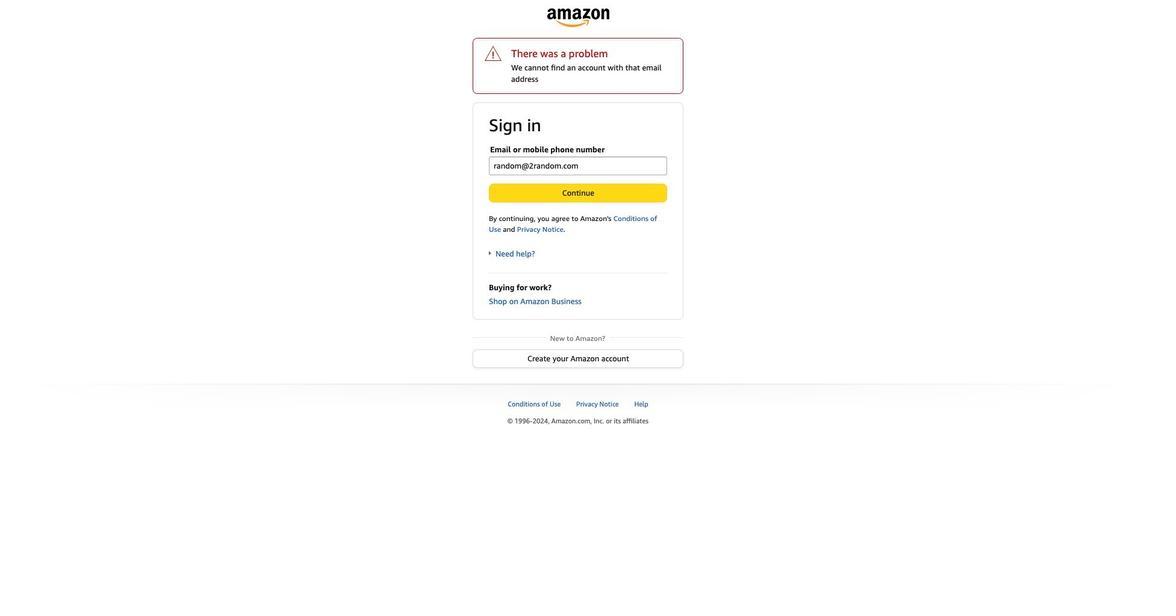 Task type: locate. For each thing, give the bounding box(es) containing it.
None submit
[[490, 184, 667, 202]]

alert image
[[484, 45, 503, 61]]

None email field
[[489, 157, 668, 175]]



Task type: describe. For each thing, give the bounding box(es) containing it.
amazon image
[[547, 8, 609, 27]]

expand image
[[489, 252, 493, 256]]



Task type: vqa. For each thing, say whether or not it's contained in the screenshot.
EXPAND Icon
yes



